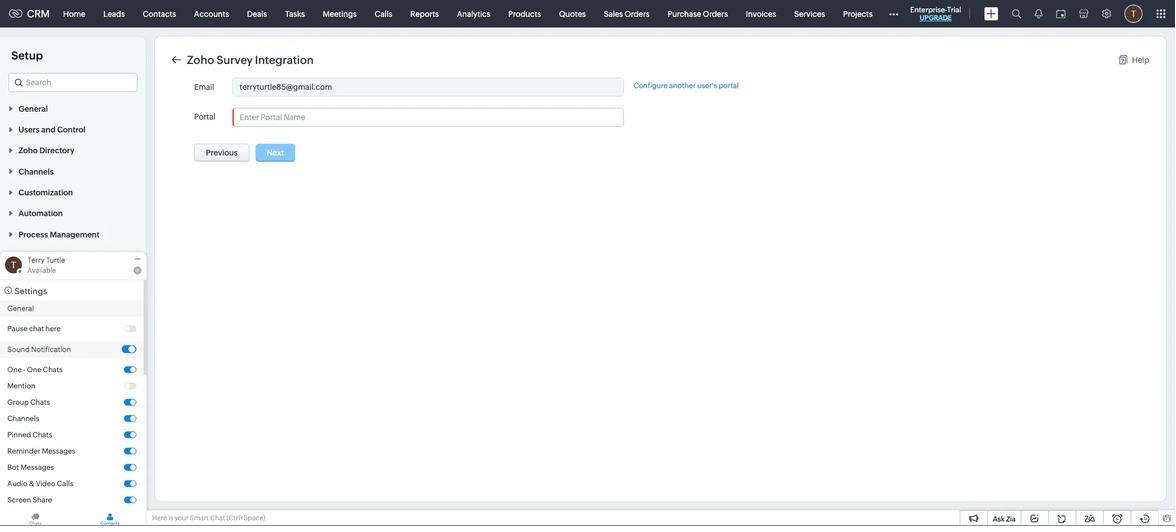 Task type: describe. For each thing, give the bounding box(es) containing it.
settings
[[15, 286, 47, 296]]

reminder messages
[[7, 447, 76, 455]]

reports
[[411, 9, 439, 18]]

here
[[46, 325, 61, 333]]

analytics
[[457, 9, 491, 18]]

price rules link
[[27, 445, 65, 457]]

zoho for zoho directory
[[19, 146, 38, 155]]

administration
[[38, 251, 93, 260]]

directory
[[39, 146, 74, 155]]

Other Modules field
[[882, 5, 906, 23]]

zoho link
[[27, 308, 46, 320]]

&
[[29, 480, 34, 488]]

purchase orders
[[668, 9, 729, 18]]

tasks
[[285, 9, 305, 18]]

profile element
[[1119, 0, 1150, 27]]

zoho survey integration
[[187, 53, 314, 66]]

data administration button
[[0, 244, 146, 265]]

customization
[[19, 188, 73, 197]]

automation button
[[0, 203, 146, 224]]

Enter email address text field
[[233, 78, 624, 96]]

customization button
[[0, 182, 146, 203]]

process management button
[[0, 224, 146, 244]]

product
[[27, 428, 56, 437]]

zoho directory button
[[0, 140, 146, 161]]

general inside dropdown button
[[19, 104, 48, 113]]

zoho inside marketplace region
[[27, 309, 46, 318]]

crm
[[27, 8, 50, 20]]

users and control button
[[0, 119, 146, 140]]

cpq button
[[0, 402, 146, 423]]

signals image
[[1036, 9, 1043, 19]]

chats for group chats
[[30, 398, 50, 407]]

create menu image
[[985, 7, 999, 20]]

projects
[[844, 9, 873, 18]]

1 vertical spatial general
[[7, 304, 34, 313]]

audio
[[7, 480, 27, 488]]

smart
[[190, 514, 209, 522]]

audio & video calls
[[7, 480, 73, 488]]

cpq
[[19, 409, 35, 418]]

desktop
[[7, 517, 36, 525]]

(ctrl+space)
[[227, 514, 265, 522]]

one - one chats
[[7, 366, 63, 374]]

google link
[[27, 327, 54, 338]]

another
[[670, 81, 696, 90]]

1 vertical spatial channels
[[7, 414, 39, 423]]

chat
[[210, 514, 225, 522]]

general button
[[0, 98, 146, 119]]

share
[[33, 496, 52, 504]]

turtle
[[46, 256, 65, 265]]

your
[[175, 514, 189, 522]]

cpq region
[[0, 423, 146, 479]]

previous button
[[194, 144, 250, 162]]

orders for purchase orders
[[703, 9, 729, 18]]

purchase orders link
[[659, 0, 738, 27]]

available
[[28, 267, 56, 274]]

leads
[[103, 9, 125, 18]]

portal
[[719, 81, 739, 90]]

contacts
[[143, 9, 176, 18]]

screen share
[[7, 496, 52, 504]]

projects link
[[835, 0, 882, 27]]

sound
[[7, 345, 30, 354]]

crm link
[[9, 8, 50, 20]]

guided selling
[[27, 465, 81, 474]]

channels inside the channels "dropdown button"
[[19, 167, 54, 176]]

purchase
[[668, 9, 702, 18]]

1 horizontal spatial calls
[[375, 9, 393, 18]]

all
[[27, 291, 36, 300]]

analytics link
[[448, 0, 500, 27]]

accounts link
[[185, 0, 238, 27]]

survey
[[217, 53, 253, 66]]

management
[[50, 230, 100, 239]]

guided
[[27, 465, 54, 474]]

reminder
[[7, 447, 40, 455]]

services link
[[786, 0, 835, 27]]

guided selling link
[[27, 464, 81, 475]]

is
[[168, 514, 173, 522]]

ask zia
[[994, 515, 1016, 523]]

price
[[27, 446, 45, 455]]

ask
[[994, 515, 1005, 523]]

selling
[[56, 465, 81, 474]]

marketplace
[[19, 272, 65, 281]]

process management
[[19, 230, 100, 239]]

1 one from the left
[[7, 366, 22, 374]]

users and control
[[19, 125, 86, 134]]

deals
[[247, 9, 267, 18]]

signals element
[[1029, 0, 1050, 28]]

configure
[[634, 81, 668, 90]]



Task type: locate. For each thing, give the bounding box(es) containing it.
0 vertical spatial zoho
[[187, 53, 214, 66]]

orders right purchase
[[703, 9, 729, 18]]

chats down "microsoft" link
[[43, 366, 63, 374]]

0 horizontal spatial calls
[[57, 480, 73, 488]]

microsoft
[[27, 347, 62, 355]]

general
[[19, 104, 48, 113], [7, 304, 34, 313]]

email
[[194, 83, 214, 92]]

help
[[1133, 55, 1150, 64]]

control
[[57, 125, 86, 134]]

automation
[[19, 209, 63, 218]]

0 vertical spatial channels
[[19, 167, 54, 176]]

general down the all
[[7, 304, 34, 313]]

contacts image
[[75, 510, 145, 526]]

one right - on the bottom
[[27, 366, 41, 374]]

1 vertical spatial chats
[[30, 398, 50, 407]]

messages for bot messages
[[20, 463, 54, 472]]

leads link
[[94, 0, 134, 27]]

calls left reports at the top left of page
[[375, 9, 393, 18]]

all link
[[27, 290, 36, 301]]

calendar image
[[1057, 9, 1066, 18]]

channels up the pinned
[[7, 414, 39, 423]]

users
[[19, 125, 40, 134]]

calls down selling on the bottom
[[57, 480, 73, 488]]

search image
[[1013, 9, 1022, 19]]

chats
[[43, 366, 63, 374], [30, 398, 50, 407], [33, 431, 52, 439]]

zoho for zoho survey integration
[[187, 53, 214, 66]]

1 orders from the left
[[625, 9, 650, 18]]

sales
[[604, 9, 623, 18]]

messages
[[42, 447, 76, 455], [20, 463, 54, 472]]

2 one from the left
[[27, 366, 41, 374]]

search element
[[1006, 0, 1029, 28]]

sales orders link
[[595, 0, 659, 27]]

orders right sales on the right top of page
[[625, 9, 650, 18]]

here
[[152, 514, 167, 522]]

chats up reminder messages
[[33, 431, 52, 439]]

1 horizontal spatial one
[[27, 366, 41, 374]]

video
[[36, 480, 55, 488]]

sound notification
[[7, 345, 71, 354]]

general up users
[[19, 104, 48, 113]]

zia
[[1007, 515, 1016, 523]]

0 vertical spatial general
[[19, 104, 48, 113]]

zoho down users
[[19, 146, 38, 155]]

data administration
[[19, 251, 93, 260]]

1 vertical spatial calls
[[57, 480, 73, 488]]

0 vertical spatial chats
[[43, 366, 63, 374]]

chat
[[29, 325, 44, 333]]

0 horizontal spatial orders
[[625, 9, 650, 18]]

notification down the share
[[37, 517, 77, 525]]

data
[[19, 251, 36, 260]]

group
[[7, 398, 29, 407]]

product configurator
[[27, 428, 104, 437]]

microsoft link
[[27, 345, 62, 357]]

invoices link
[[738, 0, 786, 27]]

Enter Portal Name text field
[[233, 108, 624, 126]]

1 vertical spatial zoho
[[19, 146, 38, 155]]

2 orders from the left
[[703, 9, 729, 18]]

configure another user's portal
[[634, 81, 739, 90]]

pinned chats
[[7, 431, 52, 439]]

zoho
[[187, 53, 214, 66], [19, 146, 38, 155], [27, 309, 46, 318]]

chats image
[[0, 510, 71, 526]]

chats up cpq
[[30, 398, 50, 407]]

and
[[41, 125, 56, 134]]

notification for desktop notification
[[37, 517, 77, 525]]

terry
[[28, 256, 45, 265]]

1 vertical spatial messages
[[20, 463, 54, 472]]

notification
[[31, 345, 71, 354], [37, 517, 77, 525]]

marketplace region
[[0, 286, 146, 361]]

zoho inside dropdown button
[[19, 146, 38, 155]]

pinned
[[7, 431, 31, 439]]

notification down google
[[31, 345, 71, 354]]

1 vertical spatial notification
[[37, 517, 77, 525]]

user's
[[698, 81, 718, 90]]

configurator
[[58, 428, 104, 437]]

integration
[[255, 53, 314, 66]]

contacts link
[[134, 0, 185, 27]]

deals link
[[238, 0, 276, 27]]

terry turtle
[[28, 256, 65, 265]]

desktop notification
[[7, 517, 77, 525]]

create menu element
[[978, 0, 1006, 27]]

products link
[[500, 0, 550, 27]]

product configurator link
[[27, 427, 104, 438]]

0 vertical spatial calls
[[375, 9, 393, 18]]

google
[[27, 328, 54, 337]]

Search text field
[[9, 74, 137, 92]]

trial
[[948, 5, 962, 14]]

quotes
[[559, 9, 586, 18]]

channels up customization
[[19, 167, 54, 176]]

channels button
[[0, 161, 146, 182]]

0 vertical spatial notification
[[31, 345, 71, 354]]

bot
[[7, 463, 19, 472]]

notification for sound notification
[[31, 345, 71, 354]]

0 vertical spatial messages
[[42, 447, 76, 455]]

zoho up email
[[187, 53, 214, 66]]

calls link
[[366, 0, 402, 27]]

one left - on the bottom
[[7, 366, 22, 374]]

screen
[[7, 496, 31, 504]]

process
[[19, 230, 48, 239]]

here is your smart chat (ctrl+space)
[[152, 514, 265, 522]]

enterprise-trial upgrade
[[911, 5, 962, 22]]

bot messages
[[7, 463, 54, 472]]

2 vertical spatial chats
[[33, 431, 52, 439]]

-
[[23, 366, 25, 374]]

chats for pinned chats
[[33, 431, 52, 439]]

messages for reminder messages
[[42, 447, 76, 455]]

mention
[[7, 382, 35, 390]]

2 vertical spatial zoho
[[27, 309, 46, 318]]

zoho up chat
[[27, 309, 46, 318]]

meetings link
[[314, 0, 366, 27]]

1 horizontal spatial orders
[[703, 9, 729, 18]]

home
[[63, 9, 85, 18]]

orders for sales orders
[[625, 9, 650, 18]]

price rules
[[27, 446, 65, 455]]

0 horizontal spatial one
[[7, 366, 22, 374]]

profile image
[[1125, 5, 1143, 23]]

setup
[[11, 49, 43, 62]]

group chats
[[7, 398, 50, 407]]

pause chat here
[[7, 325, 61, 333]]

reports link
[[402, 0, 448, 27]]

upgrade
[[920, 14, 953, 22]]

None field
[[8, 73, 138, 92]]

sales orders
[[604, 9, 650, 18]]



Task type: vqa. For each thing, say whether or not it's contained in the screenshot.
Customization 'Dropdown Button'
yes



